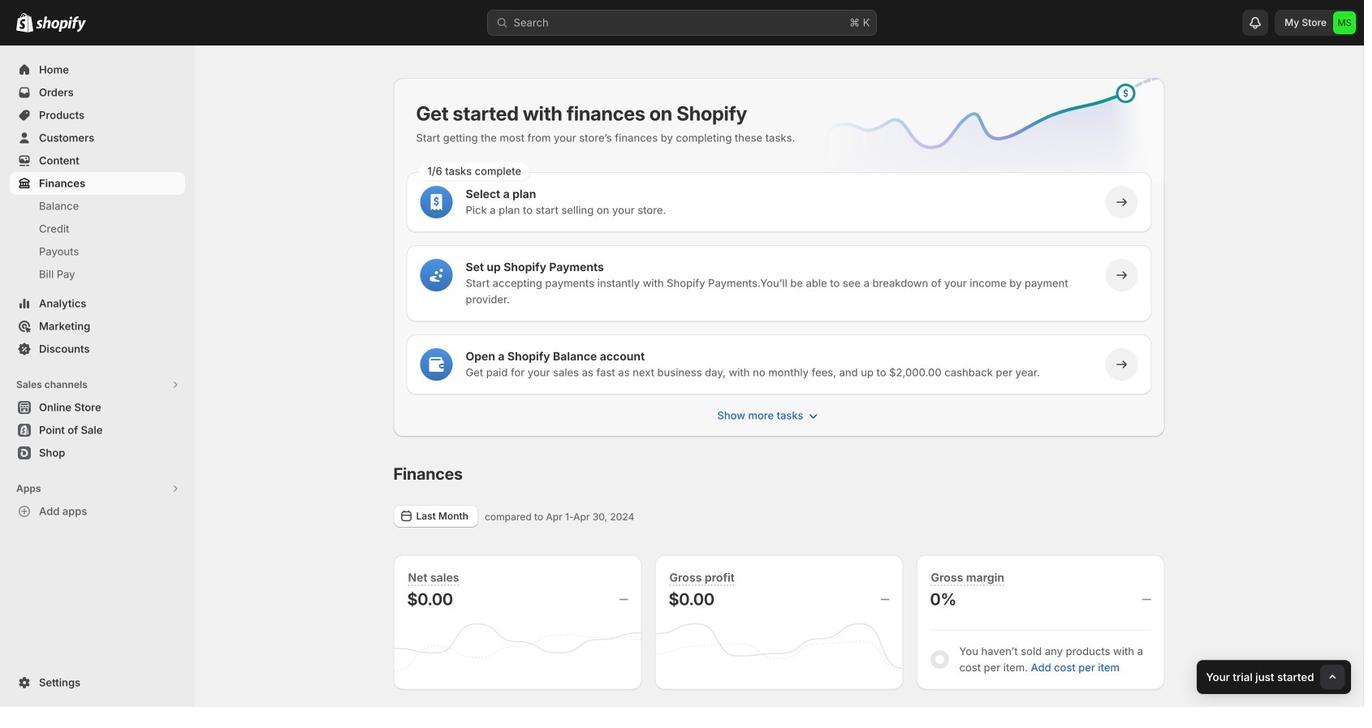 Task type: describe. For each thing, give the bounding box(es) containing it.
select a plan image
[[428, 194, 445, 210]]

my store image
[[1334, 11, 1357, 34]]

line chart image
[[796, 75, 1168, 208]]



Task type: vqa. For each thing, say whether or not it's contained in the screenshot.
topmost channels
no



Task type: locate. For each thing, give the bounding box(es) containing it.
set up shopify payments image
[[428, 267, 445, 283]]

open a shopify balance account image
[[428, 357, 445, 373]]

1 horizontal spatial shopify image
[[36, 16, 86, 32]]

0 horizontal spatial shopify image
[[16, 13, 33, 32]]

shopify image
[[16, 13, 33, 32], [36, 16, 86, 32]]



